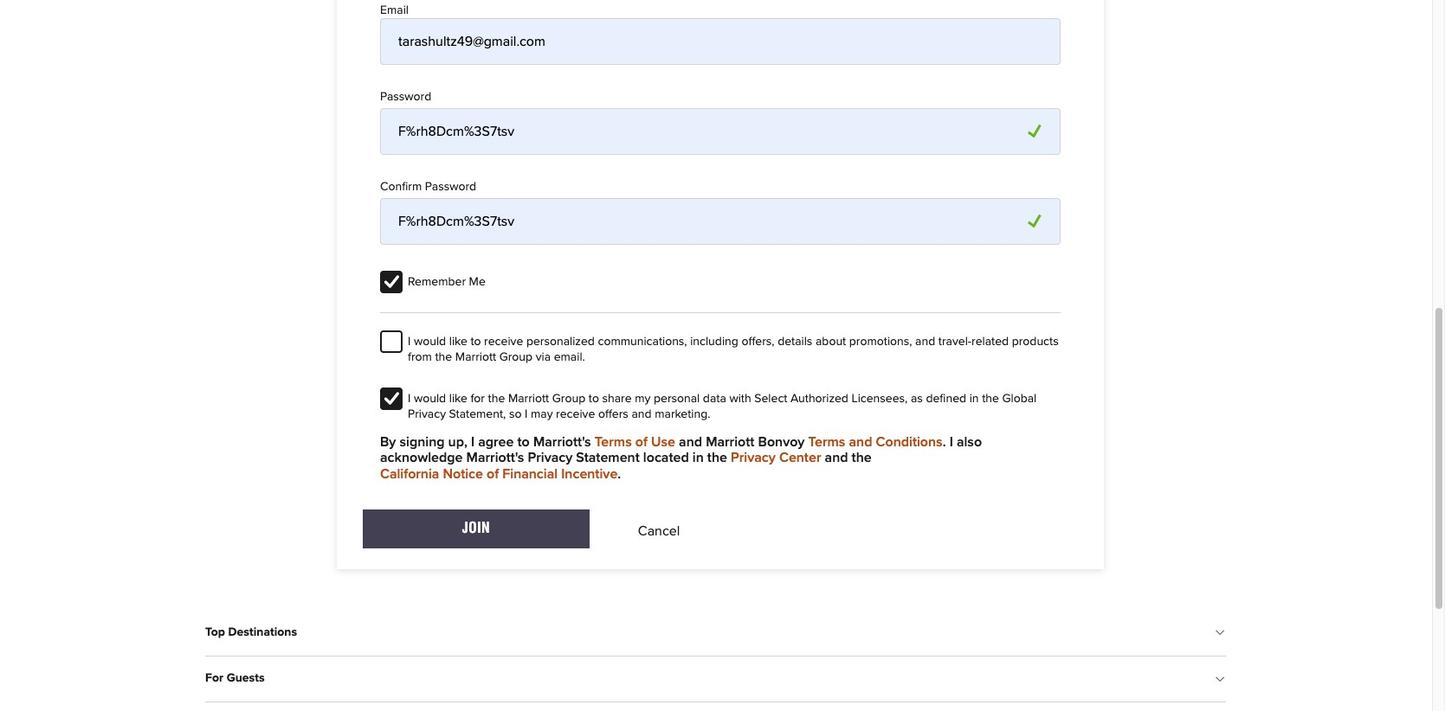 Task type: locate. For each thing, give the bounding box(es) containing it.
i
[[408, 336, 411, 348], [408, 393, 411, 405], [525, 409, 528, 421], [471, 436, 475, 450], [950, 436, 953, 450]]

statement
[[576, 452, 640, 465]]

1 vertical spatial group
[[552, 393, 586, 405]]

including
[[690, 336, 739, 348]]

and inside the i would like to receive personalized communications, including offers, details about promotions, and travel-related products from the marriott group via email.
[[916, 336, 936, 348]]

right image
[[1028, 122, 1045, 139], [1028, 212, 1045, 229]]

located
[[643, 452, 689, 465]]

in inside . i also acknowledge marriott's privacy statement located in the
[[693, 452, 704, 465]]

marriott's down agree
[[466, 452, 524, 465]]

0 horizontal spatial of
[[487, 468, 499, 481]]

as
[[911, 393, 923, 405]]

global
[[1003, 393, 1037, 405]]

use
[[651, 436, 676, 450]]

privacy up financial
[[528, 452, 573, 465]]

in right defined
[[970, 393, 979, 405]]

terms up statement
[[595, 436, 632, 450]]

and right center
[[825, 452, 848, 465]]

would down from
[[414, 393, 446, 405]]

1 vertical spatial marriott's
[[466, 452, 524, 465]]

1 vertical spatial would
[[414, 393, 446, 405]]

0 horizontal spatial group
[[500, 352, 533, 364]]

of
[[636, 436, 648, 450], [487, 468, 499, 481]]

statement,
[[449, 409, 506, 421]]

group inside i would like for the marriott group to share my personal data with select authorized licensees, as defined in the global privacy statement, so i may receive offers and marketing.
[[552, 393, 586, 405]]

password
[[380, 91, 432, 103]]

arrow down image inside top destinations link
[[1218, 628, 1226, 642]]

1 vertical spatial marriott
[[508, 393, 549, 405]]

about
[[816, 336, 846, 348]]

1 vertical spatial arrow down image
[[1218, 675, 1226, 689]]

data
[[703, 393, 726, 405]]

0 vertical spatial marriott
[[455, 352, 496, 364]]

terms up center
[[809, 436, 846, 450]]

receive left personalized
[[484, 336, 523, 348]]

the right located at the bottom
[[707, 452, 728, 465]]

1 vertical spatial like
[[449, 393, 468, 405]]

like inside the i would like to receive personalized communications, including offers, details about promotions, and travel-related products from the marriott group via email.
[[449, 336, 468, 348]]

receive right may
[[556, 409, 595, 421]]

marketing.
[[655, 409, 711, 421]]

1 vertical spatial in
[[693, 452, 704, 465]]

group up may
[[552, 393, 586, 405]]

receive
[[484, 336, 523, 348], [556, 409, 595, 421]]

1 would from the top
[[414, 336, 446, 348]]

i up from
[[408, 336, 411, 348]]

for
[[471, 393, 485, 405]]

i right so
[[525, 409, 528, 421]]

marriott
[[455, 352, 496, 364], [508, 393, 549, 405], [706, 436, 755, 450]]

. down statement
[[618, 468, 621, 481]]

0 vertical spatial to
[[471, 336, 481, 348]]

confirm
[[380, 181, 422, 193]]

0 horizontal spatial .
[[618, 468, 621, 481]]

notice
[[443, 468, 483, 481]]

marriott up may
[[508, 393, 549, 405]]

1 vertical spatial .
[[618, 468, 621, 481]]

like left for
[[449, 393, 468, 405]]

i right up, at bottom
[[471, 436, 475, 450]]

of inside privacy center and the california notice of financial incentive .
[[487, 468, 499, 481]]

0 horizontal spatial receive
[[484, 336, 523, 348]]

personalized
[[527, 336, 595, 348]]

conditions
[[876, 436, 943, 450]]

marriott's
[[533, 436, 591, 450], [466, 452, 524, 465]]

1 horizontal spatial marriott's
[[533, 436, 591, 450]]

2 horizontal spatial marriott
[[706, 436, 755, 450]]

communications,
[[598, 336, 687, 348]]

0 vertical spatial .
[[943, 436, 946, 450]]

2 vertical spatial to
[[517, 436, 530, 450]]

to left share
[[589, 393, 599, 405]]

the inside privacy center and the california notice of financial incentive .
[[852, 452, 872, 465]]

0 horizontal spatial in
[[693, 452, 704, 465]]

2 horizontal spatial privacy
[[731, 452, 776, 465]]

cancel
[[638, 525, 680, 539]]

would
[[414, 336, 446, 348], [414, 393, 446, 405]]

california
[[380, 468, 439, 481]]

privacy inside i would like for the marriott group to share my personal data with select authorized licensees, as defined in the global privacy statement, so i may receive offers and marketing.
[[408, 409, 446, 421]]

and
[[916, 336, 936, 348], [632, 409, 652, 421], [679, 436, 702, 450], [849, 436, 873, 450], [825, 452, 848, 465]]

in right located at the bottom
[[693, 452, 704, 465]]

like
[[449, 336, 468, 348], [449, 393, 468, 405]]

0 vertical spatial like
[[449, 336, 468, 348]]

1 horizontal spatial marriott
[[508, 393, 549, 405]]

join button
[[363, 510, 590, 549]]

1 horizontal spatial .
[[943, 436, 946, 450]]

marriott down i would like for the marriott group to share my personal data with select authorized licensees, as defined in the global privacy statement, so i may receive offers and marketing.
[[706, 436, 755, 450]]

terms and conditions link
[[809, 435, 943, 451]]

1 horizontal spatial of
[[636, 436, 648, 450]]

1 horizontal spatial receive
[[556, 409, 595, 421]]

offers,
[[742, 336, 775, 348]]

right image for confirm password
[[1028, 212, 1045, 229]]

0 horizontal spatial to
[[471, 336, 481, 348]]

bonvoy
[[758, 436, 805, 450]]

arrow down image for destinations
[[1218, 628, 1226, 642]]

licensees,
[[852, 393, 908, 405]]

privacy
[[408, 409, 446, 421], [528, 452, 573, 465], [731, 452, 776, 465]]

like inside i would like for the marriott group to share my personal data with select authorized licensees, as defined in the global privacy statement, so i may receive offers and marketing.
[[449, 393, 468, 405]]

1 horizontal spatial terms
[[809, 436, 846, 450]]

2 horizontal spatial to
[[589, 393, 599, 405]]

i would like for the marriott group to share my personal data with select authorized licensees, as defined in the global privacy statement, so i may receive offers and marketing.
[[408, 393, 1037, 421]]

of left the use
[[636, 436, 648, 450]]

arrow down image inside for guests link
[[1218, 675, 1226, 689]]

0 horizontal spatial marriott's
[[466, 452, 524, 465]]

group left via
[[500, 352, 533, 364]]

receive inside i would like for the marriott group to share my personal data with select authorized licensees, as defined in the global privacy statement, so i may receive offers and marketing.
[[556, 409, 595, 421]]

to up for
[[471, 336, 481, 348]]

0 vertical spatial arrow down image
[[1218, 628, 1226, 642]]

i left also
[[950, 436, 953, 450]]

like down remember me
[[449, 336, 468, 348]]

1 horizontal spatial group
[[552, 393, 586, 405]]

privacy down bonvoy
[[731, 452, 776, 465]]

marriott inside the i would like to receive personalized communications, including offers, details about promotions, and travel-related products from the marriott group via email.
[[455, 352, 496, 364]]

privacy up signing
[[408, 409, 446, 421]]

1 horizontal spatial privacy
[[528, 452, 573, 465]]

california notice of financial incentive link
[[380, 467, 618, 483]]

1 arrow down image from the top
[[1218, 628, 1226, 642]]

to right agree
[[517, 436, 530, 450]]

signing
[[400, 436, 445, 450]]

2 like from the top
[[449, 393, 468, 405]]

1 right image from the top
[[1028, 122, 1045, 139]]

would inside i would like for the marriott group to share my personal data with select authorized licensees, as defined in the global privacy statement, so i may receive offers and marketing.
[[414, 393, 446, 405]]

2 would from the top
[[414, 393, 446, 405]]

0 horizontal spatial marriott
[[455, 352, 496, 364]]

1 vertical spatial of
[[487, 468, 499, 481]]

details
[[778, 336, 813, 348]]

0 vertical spatial in
[[970, 393, 979, 405]]

select
[[755, 393, 788, 405]]

agree
[[478, 436, 514, 450]]

email
[[380, 5, 409, 17]]

marriott's down may
[[533, 436, 591, 450]]

. left also
[[943, 436, 946, 450]]

guests
[[227, 673, 265, 685]]

for guests link
[[205, 659, 1226, 699]]

like for to
[[449, 336, 468, 348]]

0 vertical spatial receive
[[484, 336, 523, 348]]

travel-
[[939, 336, 972, 348]]

and left travel-
[[916, 336, 936, 348]]

would inside the i would like to receive personalized communications, including offers, details about promotions, and travel-related products from the marriott group via email.
[[414, 336, 446, 348]]

and down my
[[632, 409, 652, 421]]

receive inside the i would like to receive personalized communications, including offers, details about promotions, and travel-related products from the marriott group via email.
[[484, 336, 523, 348]]

the inside the i would like to receive personalized communications, including offers, details about promotions, and travel-related products from the marriott group via email.
[[435, 352, 452, 364]]

1 vertical spatial right image
[[1028, 212, 1045, 229]]

the down terms and conditions link on the right of page
[[852, 452, 872, 465]]

1 terms from the left
[[595, 436, 632, 450]]

2 right image from the top
[[1028, 212, 1045, 229]]

2 terms from the left
[[809, 436, 846, 450]]

cancel button
[[607, 510, 712, 540]]

marriott up for
[[455, 352, 496, 364]]

the
[[435, 352, 452, 364], [488, 393, 505, 405], [982, 393, 999, 405], [707, 452, 728, 465], [852, 452, 872, 465]]

for guests
[[205, 673, 265, 685]]

0 vertical spatial would
[[414, 336, 446, 348]]

0 vertical spatial right image
[[1028, 122, 1045, 139]]

marriott's inside . i also acknowledge marriott's privacy statement located in the
[[466, 452, 524, 465]]

in
[[970, 393, 979, 405], [693, 452, 704, 465]]

0 horizontal spatial privacy
[[408, 409, 446, 421]]

. inside . i also acknowledge marriott's privacy statement located in the
[[943, 436, 946, 450]]

2 arrow down image from the top
[[1218, 675, 1226, 689]]

Password password field
[[380, 108, 1061, 155]]

remember
[[408, 276, 466, 288]]

.
[[943, 436, 946, 450], [618, 468, 621, 481]]

the right from
[[435, 352, 452, 364]]

1 vertical spatial receive
[[556, 409, 595, 421]]

0 vertical spatial marriott's
[[533, 436, 591, 450]]

would up from
[[414, 336, 446, 348]]

email.
[[554, 352, 585, 364]]

arrow down image
[[1218, 628, 1226, 642], [1218, 675, 1226, 689]]

group
[[500, 352, 533, 364], [552, 393, 586, 405]]

1 horizontal spatial in
[[970, 393, 979, 405]]

to
[[471, 336, 481, 348], [589, 393, 599, 405], [517, 436, 530, 450]]

1 vertical spatial to
[[589, 393, 599, 405]]

by
[[380, 436, 396, 450]]

0 vertical spatial group
[[500, 352, 533, 364]]

top destinations link
[[205, 613, 1226, 653]]

terms of use link
[[595, 435, 676, 451]]

0 horizontal spatial terms
[[595, 436, 632, 450]]

terms
[[595, 436, 632, 450], [809, 436, 846, 450]]

i down from
[[408, 393, 411, 405]]

1 like from the top
[[449, 336, 468, 348]]

to inside the i would like to receive personalized communications, including offers, details about promotions, and travel-related products from the marriott group via email.
[[471, 336, 481, 348]]

of right notice
[[487, 468, 499, 481]]



Task type: vqa. For each thing, say whether or not it's contained in the screenshot.
details
yes



Task type: describe. For each thing, give the bounding box(es) containing it.
group inside the i would like to receive personalized communications, including offers, details about promotions, and travel-related products from the marriott group via email.
[[500, 352, 533, 364]]

. i also acknowledge marriott's privacy statement located in the
[[380, 436, 982, 465]]

privacy inside . i also acknowledge marriott's privacy statement located in the
[[528, 452, 573, 465]]

up,
[[448, 436, 468, 450]]

confirm password
[[380, 181, 476, 193]]

so
[[509, 409, 522, 421]]

the inside . i also acknowledge marriott's privacy statement located in the
[[707, 452, 728, 465]]

in inside i would like for the marriott group to share my personal data with select authorized licensees, as defined in the global privacy statement, so i may receive offers and marketing.
[[970, 393, 979, 405]]

1 horizontal spatial to
[[517, 436, 530, 450]]

right image for password
[[1028, 122, 1045, 139]]

privacy center and the california notice of financial incentive .
[[380, 452, 872, 481]]

and right the use
[[679, 436, 702, 450]]

and down licensees,
[[849, 436, 873, 450]]

like for for
[[449, 393, 468, 405]]

privacy inside privacy center and the california notice of financial incentive .
[[731, 452, 776, 465]]

destinations
[[228, 627, 297, 639]]

the right for
[[488, 393, 505, 405]]

top
[[205, 627, 225, 639]]

share
[[602, 393, 632, 405]]

by signing up, i agree to marriott's terms of use and marriott bonvoy terms and conditions
[[380, 436, 943, 450]]

also
[[957, 436, 982, 450]]

financial
[[503, 468, 558, 481]]

. inside privacy center and the california notice of financial incentive .
[[618, 468, 621, 481]]

offers
[[598, 409, 629, 421]]

0 vertical spatial of
[[636, 436, 648, 450]]

authorized
[[791, 393, 849, 405]]

center
[[779, 452, 821, 465]]

i inside the i would like to receive personalized communications, including offers, details about promotions, and travel-related products from the marriott group via email.
[[408, 336, 411, 348]]

may
[[531, 409, 553, 421]]

2 vertical spatial marriott
[[706, 436, 755, 450]]

marriott inside i would like for the marriott group to share my personal data with select authorized licensees, as defined in the global privacy statement, so i may receive offers and marketing.
[[508, 393, 549, 405]]

me
[[469, 276, 486, 288]]

arrow down image for guests
[[1218, 675, 1226, 689]]

to inside i would like for the marriott group to share my personal data with select authorized licensees, as defined in the global privacy statement, so i may receive offers and marketing.
[[589, 393, 599, 405]]

acknowledge
[[380, 452, 463, 465]]

i would like to receive personalized communications, including offers, details about promotions, and travel-related products from the marriott group via email.
[[408, 336, 1059, 364]]

password
[[425, 181, 476, 193]]

with
[[730, 393, 751, 405]]

i inside . i also acknowledge marriott's privacy statement located in the
[[950, 436, 953, 450]]

join
[[462, 521, 490, 537]]

personal
[[654, 393, 700, 405]]

my
[[635, 393, 651, 405]]

Email text field
[[380, 18, 1061, 65]]

and inside i would like for the marriott group to share my personal data with select authorized licensees, as defined in the global privacy statement, so i may receive offers and marketing.
[[632, 409, 652, 421]]

would for i would like to receive personalized communications, including offers, details about promotions, and travel-related products from the marriott group via email.
[[414, 336, 446, 348]]

promotions,
[[849, 336, 912, 348]]

the left global
[[982, 393, 999, 405]]

incentive
[[561, 468, 618, 481]]

defined
[[926, 393, 967, 405]]

products
[[1012, 336, 1059, 348]]

via
[[536, 352, 551, 364]]

and inside privacy center and the california notice of financial incentive .
[[825, 452, 848, 465]]

remember me
[[408, 276, 486, 288]]

top destinations
[[205, 627, 297, 639]]

related
[[972, 336, 1009, 348]]

Confirm password password field
[[380, 198, 1061, 245]]

would for i would like for the marriott group to share my personal data with select authorized licensees, as defined in the global privacy statement, so i may receive offers and marketing.
[[414, 393, 446, 405]]

from
[[408, 352, 432, 364]]

privacy center link
[[731, 451, 821, 467]]

for
[[205, 673, 224, 685]]



